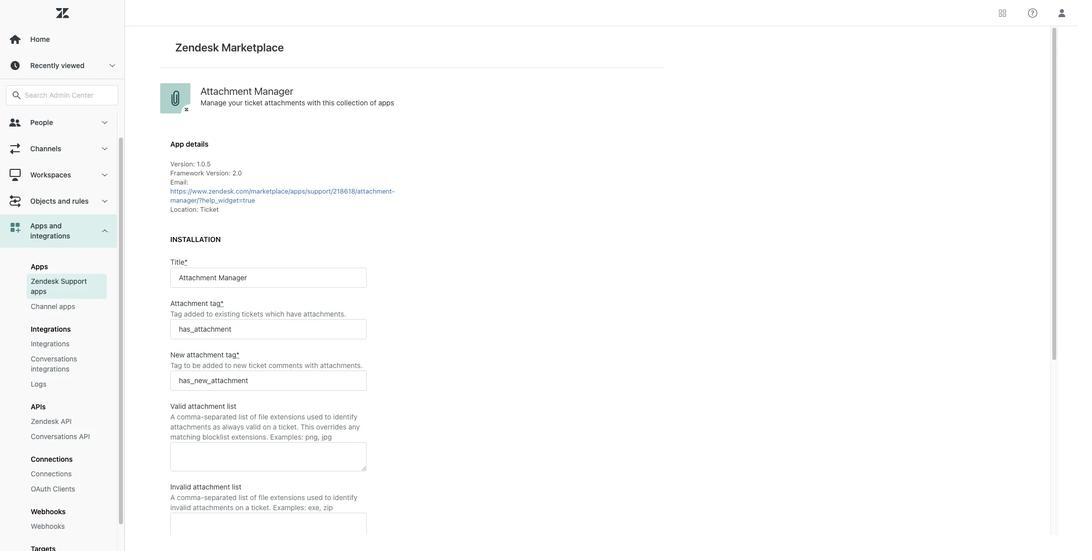 Task type: describe. For each thing, give the bounding box(es) containing it.
conversations for api
[[31, 432, 77, 441]]

1 webhooks from the top
[[31, 507, 66, 516]]

conversations for integrations
[[31, 354, 77, 363]]

workspaces button
[[0, 162, 117, 188]]

1 connections from the top
[[31, 455, 73, 463]]

recently viewed button
[[0, 52, 125, 79]]

home
[[30, 35, 50, 43]]

webhooks link
[[27, 519, 107, 534]]

channels button
[[0, 136, 117, 162]]

tree inside primary element
[[0, 109, 125, 551]]

none search field inside primary element
[[1, 85, 124, 105]]

zendesk support apps element
[[31, 276, 103, 296]]

zendesk products image
[[1000, 9, 1007, 16]]

1 integrations from the top
[[31, 325, 71, 333]]

zendesk support apps link
[[27, 274, 107, 299]]

logs element
[[31, 379, 46, 389]]

objects and rules button
[[0, 188, 117, 214]]

conversations integrations element
[[31, 354, 103, 374]]

people button
[[0, 109, 117, 136]]

tree item inside tree
[[0, 214, 117, 551]]

channel apps link
[[27, 299, 107, 314]]

conversations api element
[[31, 432, 90, 442]]

clients
[[53, 485, 75, 493]]

2 webhooks element from the top
[[31, 521, 65, 531]]

channels
[[30, 144, 61, 153]]

1 webhooks element from the top
[[31, 507, 66, 516]]

support
[[61, 277, 87, 285]]

zendesk for zendesk api
[[31, 417, 59, 426]]

2 integrations element from the top
[[31, 339, 70, 349]]

logs link
[[27, 377, 107, 392]]

conversations integrations link
[[27, 351, 107, 377]]

1 integrations element from the top
[[31, 325, 71, 333]]

primary element
[[0, 0, 125, 551]]

integrations inside dropdown button
[[30, 231, 70, 240]]

connections link
[[27, 466, 107, 482]]

Search Admin Center field
[[25, 91, 112, 100]]

workspaces
[[30, 170, 71, 179]]

home button
[[0, 26, 125, 52]]

zendesk for zendesk support apps
[[31, 277, 59, 285]]

channel
[[31, 302, 57, 311]]



Task type: locate. For each thing, give the bounding box(es) containing it.
integrations up the "logs"
[[31, 365, 69, 373]]

0 vertical spatial apps
[[31, 287, 47, 295]]

webhooks
[[31, 507, 66, 516], [31, 522, 65, 530]]

apps inside apps and integrations
[[30, 221, 47, 230]]

1 vertical spatial integrations
[[31, 365, 69, 373]]

api for conversations api
[[79, 432, 90, 441]]

connections element
[[31, 455, 73, 463], [31, 469, 72, 479]]

zendesk api link
[[27, 414, 107, 429]]

integrations up apps element
[[30, 231, 70, 240]]

api for zendesk api
[[61, 417, 72, 426]]

1 vertical spatial api
[[79, 432, 90, 441]]

and left rules
[[58, 197, 70, 205]]

channel apps element
[[31, 302, 75, 312]]

integrations link
[[27, 336, 107, 351]]

zendesk api
[[31, 417, 72, 426]]

apps and integrations button
[[0, 214, 117, 248]]

apps
[[31, 287, 47, 295], [59, 302, 75, 311]]

apps for apps and integrations
[[30, 221, 47, 230]]

viewed
[[61, 61, 85, 70]]

integrations up conversations integrations at bottom left
[[31, 339, 70, 348]]

0 vertical spatial zendesk
[[31, 277, 59, 285]]

0 vertical spatial integrations
[[30, 231, 70, 240]]

oauth clients link
[[27, 482, 107, 497]]

1 horizontal spatial apps
[[59, 302, 75, 311]]

1 vertical spatial webhooks
[[31, 522, 65, 530]]

apps inside zendesk support apps
[[31, 287, 47, 295]]

rules
[[72, 197, 89, 205]]

webhooks element
[[31, 507, 66, 516], [31, 521, 65, 531]]

1 vertical spatial connections
[[31, 469, 72, 478]]

zendesk down apis element
[[31, 417, 59, 426]]

zendesk support apps
[[31, 277, 87, 295]]

0 vertical spatial integrations element
[[31, 325, 71, 333]]

integrations
[[30, 231, 70, 240], [31, 365, 69, 373]]

apps
[[30, 221, 47, 230], [31, 262, 48, 271]]

2 zendesk from the top
[[31, 417, 59, 426]]

webhooks element up targets element
[[31, 521, 65, 531]]

0 vertical spatial connections element
[[31, 455, 73, 463]]

user menu image
[[1056, 6, 1069, 19]]

1 vertical spatial integrations
[[31, 339, 70, 348]]

apps up zendesk support apps
[[31, 262, 48, 271]]

zendesk
[[31, 277, 59, 285], [31, 417, 59, 426]]

1 vertical spatial integrations element
[[31, 339, 70, 349]]

webhooks down oauth clients element
[[31, 507, 66, 516]]

logs
[[31, 380, 46, 388]]

and down the objects and rules dropdown button
[[49, 221, 62, 230]]

api down zendesk api link
[[79, 432, 90, 441]]

objects and rules
[[30, 197, 89, 205]]

2 conversations from the top
[[31, 432, 77, 441]]

tree item containing apps and integrations
[[0, 214, 117, 551]]

integrations inside conversations integrations
[[31, 365, 69, 373]]

channel apps
[[31, 302, 75, 311]]

0 vertical spatial connections
[[31, 455, 73, 463]]

apps and integrations
[[30, 221, 70, 240]]

apps and integrations group
[[0, 248, 117, 551]]

apps for apps element
[[31, 262, 48, 271]]

integrations
[[31, 325, 71, 333], [31, 339, 70, 348]]

apps down "zendesk support apps" link
[[59, 302, 75, 311]]

integrations element
[[31, 325, 71, 333], [31, 339, 70, 349]]

0 vertical spatial api
[[61, 417, 72, 426]]

zendesk down apps element
[[31, 277, 59, 285]]

apps element
[[31, 262, 48, 271]]

0 vertical spatial apps
[[30, 221, 47, 230]]

integrations element up conversations integrations at bottom left
[[31, 339, 70, 349]]

1 vertical spatial and
[[49, 221, 62, 230]]

oauth
[[31, 485, 51, 493]]

conversations integrations
[[31, 354, 77, 373]]

recently viewed
[[30, 61, 85, 70]]

oauth clients element
[[31, 484, 75, 494]]

connections element up connections link
[[31, 455, 73, 463]]

2 integrations from the top
[[31, 339, 70, 348]]

api up conversations api link
[[61, 417, 72, 426]]

1 connections element from the top
[[31, 455, 73, 463]]

zendesk api element
[[31, 416, 72, 427]]

apis
[[31, 402, 46, 411]]

apps inside 'link'
[[59, 302, 75, 311]]

connections
[[31, 455, 73, 463], [31, 469, 72, 478]]

None search field
[[1, 85, 124, 105]]

targets element
[[31, 545, 56, 551]]

1 vertical spatial zendesk
[[31, 417, 59, 426]]

people
[[30, 118, 53, 127]]

conversations api
[[31, 432, 90, 441]]

and inside apps and integrations
[[49, 221, 62, 230]]

apps inside group
[[31, 262, 48, 271]]

apis element
[[31, 402, 46, 411]]

connections up oauth clients on the bottom of page
[[31, 469, 72, 478]]

tree item
[[0, 214, 117, 551]]

conversations
[[31, 354, 77, 363], [31, 432, 77, 441]]

1 vertical spatial webhooks element
[[31, 521, 65, 531]]

tree
[[0, 109, 125, 551]]

connections element up oauth clients on the bottom of page
[[31, 469, 72, 479]]

1 vertical spatial connections element
[[31, 469, 72, 479]]

0 vertical spatial integrations
[[31, 325, 71, 333]]

1 conversations from the top
[[31, 354, 77, 363]]

0 vertical spatial and
[[58, 197, 70, 205]]

oauth clients
[[31, 485, 75, 493]]

conversations down integrations link
[[31, 354, 77, 363]]

tree containing people
[[0, 109, 125, 551]]

2 webhooks from the top
[[31, 522, 65, 530]]

and for apps
[[49, 221, 62, 230]]

1 zendesk from the top
[[31, 277, 59, 285]]

conversations down zendesk api element
[[31, 432, 77, 441]]

zendesk inside zendesk support apps
[[31, 277, 59, 285]]

api
[[61, 417, 72, 426], [79, 432, 90, 441]]

and
[[58, 197, 70, 205], [49, 221, 62, 230]]

2 connections element from the top
[[31, 469, 72, 479]]

0 vertical spatial webhooks
[[31, 507, 66, 516]]

integrations up integrations link
[[31, 325, 71, 333]]

integrations element up integrations link
[[31, 325, 71, 333]]

0 vertical spatial conversations
[[31, 354, 77, 363]]

1 vertical spatial apps
[[31, 262, 48, 271]]

1 horizontal spatial api
[[79, 432, 90, 441]]

connections up connections link
[[31, 455, 73, 463]]

webhooks up targets element
[[31, 522, 65, 530]]

apps down objects
[[30, 221, 47, 230]]

0 horizontal spatial apps
[[31, 287, 47, 295]]

1 vertical spatial apps
[[59, 302, 75, 311]]

objects
[[30, 197, 56, 205]]

connections inside connections link
[[31, 469, 72, 478]]

and for objects
[[58, 197, 70, 205]]

2 connections from the top
[[31, 469, 72, 478]]

1 vertical spatial conversations
[[31, 432, 77, 441]]

0 vertical spatial webhooks element
[[31, 507, 66, 516]]

recently
[[30, 61, 59, 70]]

help image
[[1029, 8, 1038, 17]]

webhooks element down oauth clients element
[[31, 507, 66, 516]]

conversations api link
[[27, 429, 107, 444]]

0 horizontal spatial api
[[61, 417, 72, 426]]

apps up channel
[[31, 287, 47, 295]]



Task type: vqa. For each thing, say whether or not it's contained in the screenshot.
Conversations integrations element
yes



